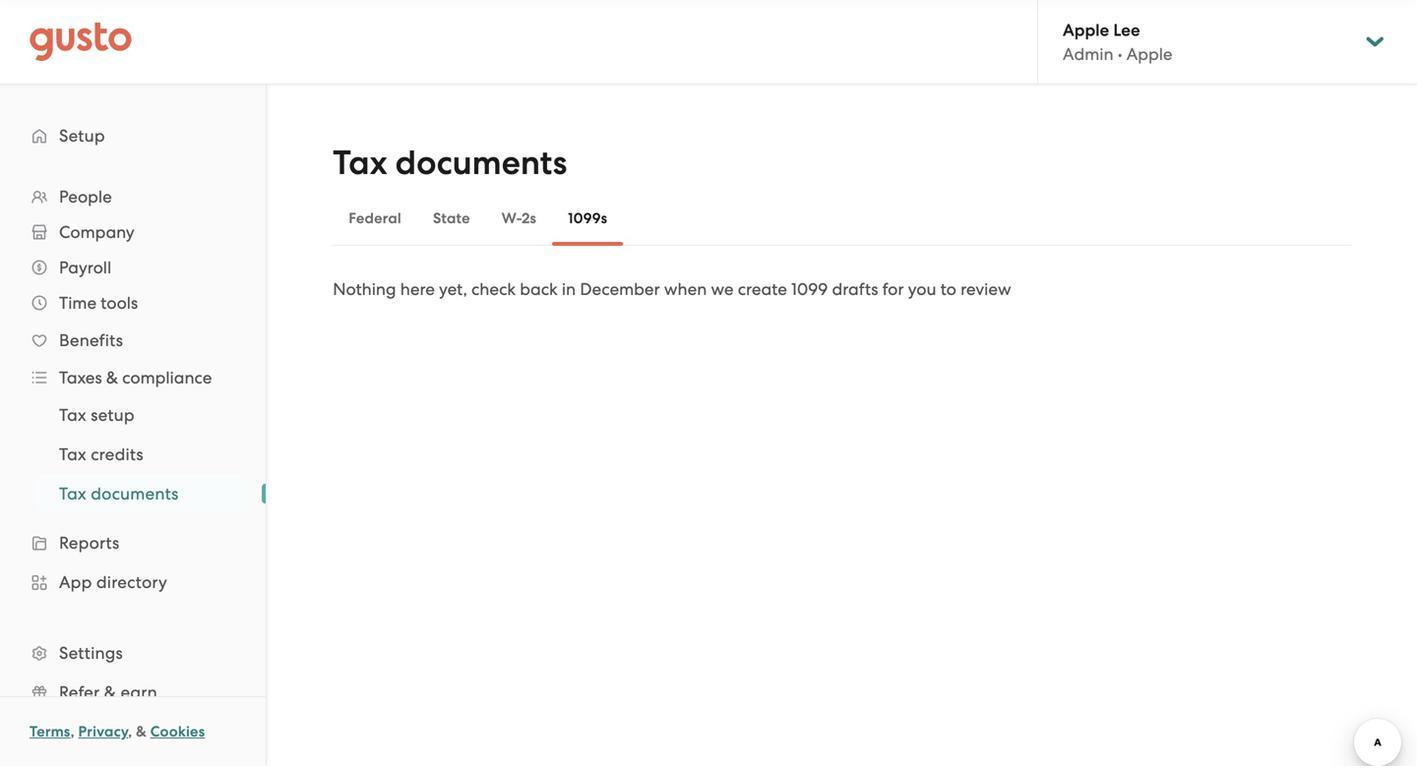 Task type: locate. For each thing, give the bounding box(es) containing it.
terms link
[[30, 723, 70, 741]]

tax down the taxes
[[59, 405, 86, 425]]

reports link
[[20, 526, 246, 561]]

1099
[[791, 280, 828, 299]]

state button
[[417, 195, 486, 242]]

tax setup link
[[35, 398, 246, 433]]

1 vertical spatial &
[[104, 683, 116, 703]]

tax documents up state button
[[333, 143, 567, 183]]

1 horizontal spatial tax documents
[[333, 143, 567, 183]]

tax left credits
[[59, 445, 86, 465]]

2 list from the top
[[0, 396, 266, 514]]

refer & earn
[[59, 683, 157, 703]]

apple
[[1063, 20, 1109, 40], [1127, 44, 1173, 64]]

1 horizontal spatial ,
[[128, 723, 132, 741]]

setup
[[91, 405, 135, 425]]

tax inside tax credits 'link'
[[59, 445, 86, 465]]

0 horizontal spatial documents
[[91, 484, 179, 504]]

company
[[59, 222, 135, 242]]

tax credits link
[[35, 437, 246, 472]]

& right the taxes
[[106, 368, 118, 388]]

tax
[[333, 143, 387, 183], [59, 405, 86, 425], [59, 445, 86, 465], [59, 484, 86, 504]]

& left "cookies"
[[136, 723, 147, 741]]

privacy link
[[78, 723, 128, 741]]

0 horizontal spatial tax documents
[[59, 484, 179, 504]]

settings
[[59, 644, 123, 663]]

settings link
[[20, 636, 246, 671]]

company button
[[20, 215, 246, 250]]

create
[[738, 280, 787, 299]]

setup link
[[20, 118, 246, 154]]

•
[[1118, 44, 1123, 64]]

here
[[400, 280, 435, 299]]

apple right •
[[1127, 44, 1173, 64]]

w-2s button
[[486, 195, 552, 242]]

payroll
[[59, 258, 111, 278]]

refer & earn link
[[20, 675, 246, 711]]

apple lee admin • apple
[[1063, 20, 1173, 64]]

1 horizontal spatial apple
[[1127, 44, 1173, 64]]

tax for tax documents "link"
[[59, 484, 86, 504]]

you
[[908, 280, 936, 299]]

0 horizontal spatial ,
[[70, 723, 75, 741]]

& left earn
[[104, 683, 116, 703]]

documents
[[395, 143, 567, 183], [91, 484, 179, 504]]

& inside dropdown button
[[106, 368, 118, 388]]

0 vertical spatial &
[[106, 368, 118, 388]]

1 , from the left
[[70, 723, 75, 741]]

drafts
[[832, 280, 878, 299]]

0 vertical spatial documents
[[395, 143, 567, 183]]

credits
[[91, 445, 143, 465]]

,
[[70, 723, 75, 741], [128, 723, 132, 741]]

list containing tax setup
[[0, 396, 266, 514]]

refer
[[59, 683, 100, 703]]

documents up state
[[395, 143, 567, 183]]

, down refer & earn link
[[128, 723, 132, 741]]

0 vertical spatial tax documents
[[333, 143, 567, 183]]

tax inside tax documents "link"
[[59, 484, 86, 504]]

yet,
[[439, 280, 467, 299]]

1099s button
[[552, 195, 623, 242]]

gusto navigation element
[[0, 85, 266, 767]]

list
[[0, 179, 266, 767], [0, 396, 266, 514]]

benefits
[[59, 331, 123, 350]]

tax for tax setup link
[[59, 405, 86, 425]]

earn
[[121, 683, 157, 703]]

, left privacy "link"
[[70, 723, 75, 741]]

w-
[[502, 210, 522, 227]]

tax down tax credits
[[59, 484, 86, 504]]

apple up admin at the top
[[1063, 20, 1109, 40]]

taxes
[[59, 368, 102, 388]]

taxes & compliance button
[[20, 360, 246, 396]]

state
[[433, 210, 470, 227]]

tax documents
[[333, 143, 567, 183], [59, 484, 179, 504]]

reports
[[59, 533, 120, 553]]

1 vertical spatial tax documents
[[59, 484, 179, 504]]

1 vertical spatial documents
[[91, 484, 179, 504]]

compliance
[[122, 368, 212, 388]]

for
[[882, 280, 904, 299]]

documents down tax credits 'link'
[[91, 484, 179, 504]]

tax documents down credits
[[59, 484, 179, 504]]

&
[[106, 368, 118, 388], [104, 683, 116, 703], [136, 723, 147, 741]]

tax up federal
[[333, 143, 387, 183]]

0 vertical spatial apple
[[1063, 20, 1109, 40]]

check
[[471, 280, 516, 299]]

to
[[941, 280, 957, 299]]

1 list from the top
[[0, 179, 266, 767]]

& for compliance
[[106, 368, 118, 388]]

home image
[[30, 22, 132, 62]]

tax credits
[[59, 445, 143, 465]]

2s
[[522, 210, 536, 227]]

tax inside tax setup link
[[59, 405, 86, 425]]



Task type: describe. For each thing, give the bounding box(es) containing it.
documents inside "link"
[[91, 484, 179, 504]]

1099s
[[568, 210, 607, 227]]

terms
[[30, 723, 70, 741]]

december
[[580, 280, 660, 299]]

2 , from the left
[[128, 723, 132, 741]]

1 horizontal spatial documents
[[395, 143, 567, 183]]

time tools button
[[20, 285, 246, 321]]

setup
[[59, 126, 105, 146]]

& for earn
[[104, 683, 116, 703]]

payroll button
[[20, 250, 246, 285]]

taxes & compliance
[[59, 368, 212, 388]]

benefits link
[[20, 323, 246, 358]]

people button
[[20, 179, 246, 215]]

when
[[664, 280, 707, 299]]

app directory link
[[20, 565, 246, 600]]

tools
[[101, 293, 138, 313]]

2 vertical spatial &
[[136, 723, 147, 741]]

time tools
[[59, 293, 138, 313]]

we
[[711, 280, 734, 299]]

0 horizontal spatial apple
[[1063, 20, 1109, 40]]

cookies button
[[150, 720, 205, 744]]

people
[[59, 187, 112, 207]]

tax documents link
[[35, 476, 246, 512]]

w-2s
[[502, 210, 536, 227]]

federal
[[349, 210, 401, 227]]

list containing people
[[0, 179, 266, 767]]

federal button
[[333, 195, 417, 242]]

cookies
[[150, 723, 205, 741]]

app
[[59, 573, 92, 592]]

in
[[562, 280, 576, 299]]

1 vertical spatial apple
[[1127, 44, 1173, 64]]

tax for tax credits 'link'
[[59, 445, 86, 465]]

app directory
[[59, 573, 167, 592]]

privacy
[[78, 723, 128, 741]]

directory
[[96, 573, 167, 592]]

tax setup
[[59, 405, 135, 425]]

terms , privacy , & cookies
[[30, 723, 205, 741]]

admin
[[1063, 44, 1114, 64]]

back
[[520, 280, 558, 299]]

lee
[[1113, 20, 1140, 40]]

time
[[59, 293, 97, 313]]

nothing here yet, check back in december when we create 1099 drafts for you to review
[[333, 280, 1011, 299]]

tax documents inside "link"
[[59, 484, 179, 504]]

review
[[961, 280, 1011, 299]]

tax forms tab list
[[333, 191, 1351, 246]]

nothing
[[333, 280, 396, 299]]



Task type: vqa. For each thing, say whether or not it's contained in the screenshot.
left ,
yes



